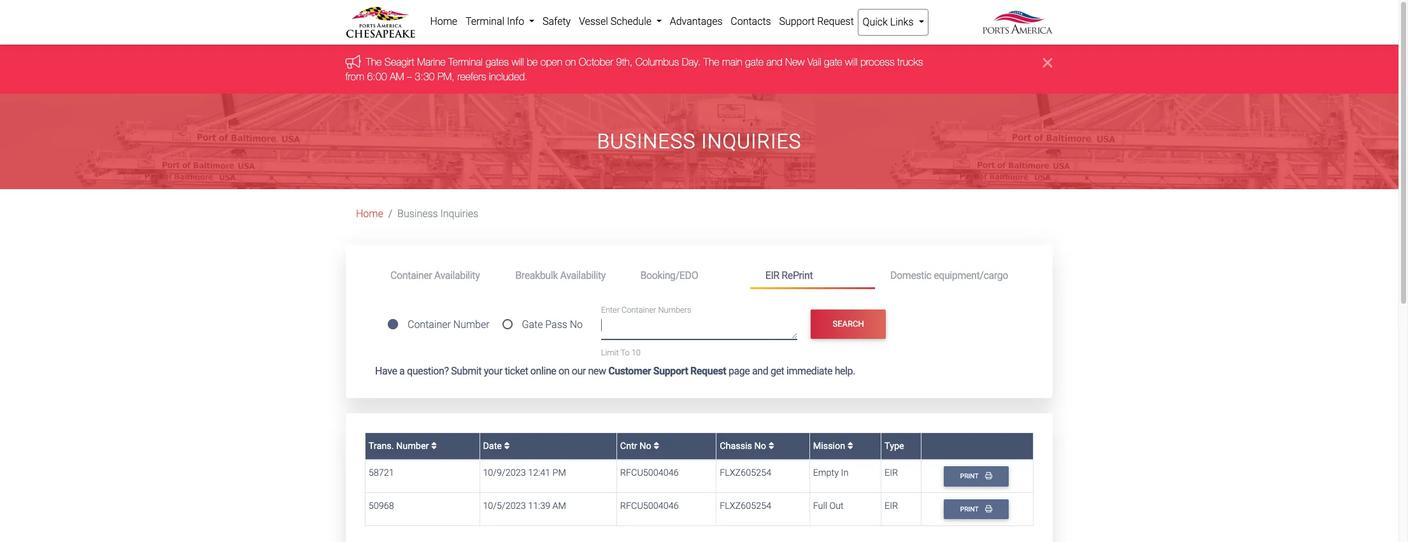 Task type: locate. For each thing, give the bounding box(es) containing it.
2 flxz605254 from the top
[[720, 501, 771, 511]]

1 vertical spatial print image
[[985, 505, 993, 512]]

1 vertical spatial eir
[[885, 468, 898, 479]]

no right chassis
[[755, 440, 766, 451]]

1 print from the top
[[960, 472, 980, 480]]

print
[[960, 472, 980, 480], [960, 505, 980, 513]]

1 horizontal spatial the
[[704, 56, 720, 68]]

support up new
[[779, 15, 815, 27]]

day.
[[682, 56, 701, 68]]

terminal up reefers on the top of page
[[449, 56, 483, 68]]

1 horizontal spatial request
[[817, 15, 854, 27]]

number right the trans.
[[396, 440, 429, 451]]

1 vertical spatial home
[[356, 208, 383, 220]]

business
[[597, 129, 696, 153], [398, 208, 438, 220]]

on
[[566, 56, 576, 68], [559, 365, 570, 377]]

eir reprint
[[765, 269, 813, 281]]

0 vertical spatial home
[[430, 15, 457, 27]]

2 print image from the top
[[985, 505, 993, 512]]

0 vertical spatial flxz605254
[[720, 468, 771, 479]]

will left be
[[512, 56, 524, 68]]

3:30
[[415, 71, 435, 82]]

11:39
[[528, 501, 550, 511]]

Enter Container Numbers text field
[[601, 318, 798, 339]]

sort image
[[504, 441, 510, 450]]

0 vertical spatial request
[[817, 15, 854, 27]]

2 availability from the left
[[560, 269, 606, 281]]

terminal inside the seagirt marine terminal gates will be open on october 9th, columbus day. the main gate and new vail gate will process trucks from 6:00 am – 3:30 pm, reefers included.
[[449, 56, 483, 68]]

am inside the seagirt marine terminal gates will be open on october 9th, columbus day. the main gate and new vail gate will process trucks from 6:00 am – 3:30 pm, reefers included.
[[390, 71, 404, 82]]

immediate
[[787, 365, 833, 377]]

print image
[[985, 472, 993, 479], [985, 505, 993, 512]]

0 vertical spatial eir
[[765, 269, 780, 281]]

domestic equipment/cargo link
[[875, 264, 1024, 287]]

reprint
[[782, 269, 813, 281]]

sort image inside chassis no link
[[769, 441, 774, 450]]

1 vertical spatial business
[[398, 208, 438, 220]]

links
[[890, 16, 914, 28]]

gate right vail
[[824, 56, 843, 68]]

3 sort image from the left
[[769, 441, 774, 450]]

will left process
[[846, 56, 858, 68]]

am left '–'
[[390, 71, 404, 82]]

0 vertical spatial support
[[779, 15, 815, 27]]

2 print link from the top
[[944, 499, 1009, 519]]

2 print from the top
[[960, 505, 980, 513]]

limit to 10
[[601, 348, 641, 357]]

on left our at the bottom left of the page
[[559, 365, 570, 377]]

0 vertical spatial am
[[390, 71, 404, 82]]

home link
[[426, 9, 462, 34], [356, 208, 383, 220]]

1 vertical spatial print
[[960, 505, 980, 513]]

0 vertical spatial business inquiries
[[597, 129, 802, 153]]

0 vertical spatial inquiries
[[701, 129, 802, 153]]

2 vertical spatial container
[[408, 319, 451, 331]]

–
[[407, 71, 412, 82]]

availability up container number
[[434, 269, 480, 281]]

1 vertical spatial support
[[653, 365, 688, 377]]

4 sort image from the left
[[848, 441, 853, 450]]

container
[[390, 269, 432, 281], [622, 305, 656, 315], [408, 319, 451, 331]]

0 horizontal spatial will
[[512, 56, 524, 68]]

sort image up in
[[848, 441, 853, 450]]

container right enter
[[622, 305, 656, 315]]

0 horizontal spatial gate
[[746, 56, 764, 68]]

1 horizontal spatial gate
[[824, 56, 843, 68]]

58721
[[369, 468, 394, 479]]

container up question? in the bottom of the page
[[408, 319, 451, 331]]

eir left reprint on the right
[[765, 269, 780, 281]]

request left quick
[[817, 15, 854, 27]]

1 vertical spatial container
[[622, 305, 656, 315]]

breakbulk availability link
[[500, 264, 625, 287]]

sort image right the trans.
[[431, 441, 437, 450]]

0 vertical spatial terminal
[[466, 15, 505, 27]]

request inside "support request" link
[[817, 15, 854, 27]]

process
[[861, 56, 895, 68]]

gate right main
[[746, 56, 764, 68]]

container inside container availability link
[[390, 269, 432, 281]]

0 horizontal spatial the
[[366, 56, 382, 68]]

close image
[[1043, 55, 1053, 70]]

the right day.
[[704, 56, 720, 68]]

domestic equipment/cargo
[[890, 269, 1008, 281]]

10/5/2023 11:39 am
[[483, 501, 566, 511]]

empty
[[813, 468, 839, 479]]

inquiries
[[701, 129, 802, 153], [440, 208, 479, 220]]

sort image right chassis
[[769, 441, 774, 450]]

cntr no
[[620, 440, 654, 451]]

availability for container availability
[[434, 269, 480, 281]]

1 horizontal spatial number
[[453, 319, 490, 331]]

container up container number
[[390, 269, 432, 281]]

help.
[[835, 365, 855, 377]]

date
[[483, 440, 504, 451]]

0 horizontal spatial inquiries
[[440, 208, 479, 220]]

0 vertical spatial print
[[960, 472, 980, 480]]

1 horizontal spatial availability
[[560, 269, 606, 281]]

0 vertical spatial and
[[767, 56, 783, 68]]

no right cntr
[[640, 440, 651, 451]]

limit
[[601, 348, 619, 357]]

am right 11:39
[[553, 501, 566, 511]]

1 print link from the top
[[944, 466, 1009, 486]]

enter
[[601, 305, 620, 315]]

2 the from the left
[[704, 56, 720, 68]]

1 horizontal spatial no
[[640, 440, 651, 451]]

availability for breakbulk availability
[[560, 269, 606, 281]]

submit
[[451, 365, 482, 377]]

1 the from the left
[[366, 56, 382, 68]]

1 vertical spatial request
[[690, 365, 726, 377]]

support
[[779, 15, 815, 27], [653, 365, 688, 377]]

terminal inside the terminal info 'link'
[[466, 15, 505, 27]]

request
[[817, 15, 854, 27], [690, 365, 726, 377]]

0 horizontal spatial business inquiries
[[398, 208, 479, 220]]

availability inside the breakbulk availability link
[[560, 269, 606, 281]]

0 horizontal spatial am
[[390, 71, 404, 82]]

container availability
[[390, 269, 480, 281]]

0 vertical spatial rfcu5004046
[[620, 468, 679, 479]]

contacts
[[731, 15, 771, 27]]

2 rfcu5004046 from the top
[[620, 501, 679, 511]]

and inside the seagirt marine terminal gates will be open on october 9th, columbus day. the main gate and new vail gate will process trucks from 6:00 am – 3:30 pm, reefers included.
[[767, 56, 783, 68]]

sort image
[[431, 441, 437, 450], [654, 441, 659, 450], [769, 441, 774, 450], [848, 441, 853, 450]]

support right 'customer' at the bottom left of the page
[[653, 365, 688, 377]]

0 vertical spatial print image
[[985, 472, 993, 479]]

1 horizontal spatial home link
[[426, 9, 462, 34]]

0 vertical spatial print link
[[944, 466, 1009, 486]]

print link
[[944, 466, 1009, 486], [944, 499, 1009, 519]]

0 vertical spatial business
[[597, 129, 696, 153]]

chassis
[[720, 440, 752, 451]]

customer
[[608, 365, 651, 377]]

0 vertical spatial container
[[390, 269, 432, 281]]

have
[[375, 365, 397, 377]]

availability inside container availability link
[[434, 269, 480, 281]]

eir for empty in
[[885, 468, 898, 479]]

1 print image from the top
[[985, 472, 993, 479]]

be
[[527, 56, 538, 68]]

availability up enter
[[560, 269, 606, 281]]

booking/edo
[[640, 269, 698, 281]]

on right open
[[566, 56, 576, 68]]

request left page
[[690, 365, 726, 377]]

will
[[512, 56, 524, 68], [846, 56, 858, 68]]

flxz605254
[[720, 468, 771, 479], [720, 501, 771, 511]]

1 vertical spatial terminal
[[449, 56, 483, 68]]

to
[[621, 348, 630, 357]]

rfcu5004046 for 10/9/2023 12:41 pm
[[620, 468, 679, 479]]

1 vertical spatial print link
[[944, 499, 1009, 519]]

0 horizontal spatial availability
[[434, 269, 480, 281]]

no
[[570, 319, 583, 331], [640, 440, 651, 451], [755, 440, 766, 451]]

1 vertical spatial am
[[553, 501, 566, 511]]

terminal
[[466, 15, 505, 27], [449, 56, 483, 68]]

and left get
[[752, 365, 768, 377]]

open
[[541, 56, 563, 68]]

safety
[[543, 15, 571, 27]]

0 horizontal spatial number
[[396, 440, 429, 451]]

1 vertical spatial flxz605254
[[720, 501, 771, 511]]

sort image inside cntr no link
[[654, 441, 659, 450]]

gate
[[522, 319, 543, 331]]

on inside the seagirt marine terminal gates will be open on october 9th, columbus day. the main gate and new vail gate will process trucks from 6:00 am – 3:30 pm, reefers included.
[[566, 56, 576, 68]]

availability
[[434, 269, 480, 281], [560, 269, 606, 281]]

0 horizontal spatial home link
[[356, 208, 383, 220]]

gate pass no
[[522, 319, 583, 331]]

1 horizontal spatial home
[[430, 15, 457, 27]]

1 sort image from the left
[[431, 441, 437, 450]]

and left new
[[767, 56, 783, 68]]

no right 'pass'
[[570, 319, 583, 331]]

and
[[767, 56, 783, 68], [752, 365, 768, 377]]

2 will from the left
[[846, 56, 858, 68]]

0 horizontal spatial support
[[653, 365, 688, 377]]

2 vertical spatial eir
[[885, 501, 898, 511]]

12:41
[[528, 468, 550, 479]]

safety link
[[539, 9, 575, 34]]

container for container number
[[408, 319, 451, 331]]

mission link
[[813, 440, 853, 451]]

question?
[[407, 365, 449, 377]]

1 horizontal spatial support
[[779, 15, 815, 27]]

a
[[399, 365, 405, 377]]

1 vertical spatial home link
[[356, 208, 383, 220]]

the seagirt marine terminal gates will be open on october 9th, columbus day. the main gate and new vail gate will process trucks from 6:00 am – 3:30 pm, reefers included. link
[[346, 56, 924, 82]]

the up 6:00 on the top of page
[[366, 56, 382, 68]]

2 sort image from the left
[[654, 441, 659, 450]]

new
[[588, 365, 606, 377]]

0 vertical spatial number
[[453, 319, 490, 331]]

terminal left info
[[466, 15, 505, 27]]

1 horizontal spatial business inquiries
[[597, 129, 802, 153]]

breakbulk
[[515, 269, 558, 281]]

sort image right cntr
[[654, 441, 659, 450]]

1 horizontal spatial will
[[846, 56, 858, 68]]

number up submit
[[453, 319, 490, 331]]

seagirt
[[385, 56, 415, 68]]

1 vertical spatial number
[[396, 440, 429, 451]]

rfcu5004046
[[620, 468, 679, 479], [620, 501, 679, 511]]

0 horizontal spatial no
[[570, 319, 583, 331]]

ticket
[[505, 365, 528, 377]]

sort image inside trans. number link
[[431, 441, 437, 450]]

gate
[[746, 56, 764, 68], [824, 56, 843, 68]]

breakbulk availability
[[515, 269, 606, 281]]

0 vertical spatial on
[[566, 56, 576, 68]]

eir
[[765, 269, 780, 281], [885, 468, 898, 479], [885, 501, 898, 511]]

print image for empty in
[[985, 472, 993, 479]]

eir down type on the right of page
[[885, 468, 898, 479]]

number
[[453, 319, 490, 331], [396, 440, 429, 451]]

0 horizontal spatial home
[[356, 208, 383, 220]]

contacts link
[[727, 9, 775, 34]]

sort image inside mission link
[[848, 441, 853, 450]]

1 availability from the left
[[434, 269, 480, 281]]

vail
[[808, 56, 822, 68]]

am
[[390, 71, 404, 82], [553, 501, 566, 511]]

0 horizontal spatial request
[[690, 365, 726, 377]]

eir right out
[[885, 501, 898, 511]]

1 rfcu5004046 from the top
[[620, 468, 679, 479]]

home for home link to the bottom
[[356, 208, 383, 220]]

pm
[[553, 468, 566, 479]]

1 flxz605254 from the top
[[720, 468, 771, 479]]

2 horizontal spatial no
[[755, 440, 766, 451]]

1 vertical spatial rfcu5004046
[[620, 501, 679, 511]]



Task type: vqa. For each thing, say whether or not it's contained in the screenshot.
business inquiries to the left
yes



Task type: describe. For each thing, give the bounding box(es) containing it.
gates
[[486, 56, 509, 68]]

online
[[530, 365, 556, 377]]

eir for full out
[[885, 501, 898, 511]]

9th,
[[617, 56, 633, 68]]

number for container number
[[453, 319, 490, 331]]

cntr
[[620, 440, 637, 451]]

info
[[507, 15, 524, 27]]

customer support request link
[[608, 365, 726, 377]]

quick
[[863, 16, 888, 28]]

sort image for cntr no
[[654, 441, 659, 450]]

sort image for trans. number
[[431, 441, 437, 450]]

chassis no
[[720, 440, 769, 451]]

print link for empty in
[[944, 466, 1009, 486]]

1 will from the left
[[512, 56, 524, 68]]

trans.
[[369, 440, 394, 451]]

main
[[723, 56, 743, 68]]

reefers
[[458, 71, 487, 82]]

enter container numbers
[[601, 305, 691, 315]]

pass
[[545, 319, 567, 331]]

chassis no link
[[720, 440, 774, 451]]

trans. number link
[[369, 440, 437, 451]]

print image for full out
[[985, 505, 993, 512]]

flxz605254 for full
[[720, 501, 771, 511]]

our
[[572, 365, 586, 377]]

home for the topmost home link
[[430, 15, 457, 27]]

out
[[830, 501, 844, 511]]

1 horizontal spatial am
[[553, 501, 566, 511]]

2 gate from the left
[[824, 56, 843, 68]]

booking/edo link
[[625, 264, 750, 287]]

type
[[885, 440, 904, 451]]

advantages
[[670, 15, 723, 27]]

no for chassis no
[[755, 440, 766, 451]]

full
[[813, 501, 827, 511]]

50968
[[369, 501, 394, 511]]

1 vertical spatial on
[[559, 365, 570, 377]]

have a question? submit your ticket online on our new customer support request page and get immediate help.
[[375, 365, 855, 377]]

eir reprint link
[[750, 264, 875, 289]]

container for container availability
[[390, 269, 432, 281]]

full out
[[813, 501, 844, 511]]

container availability link
[[375, 264, 500, 287]]

print for in
[[960, 472, 980, 480]]

date link
[[483, 440, 510, 451]]

get
[[771, 365, 784, 377]]

schedule
[[611, 15, 652, 27]]

search
[[833, 319, 864, 329]]

terminal info
[[466, 15, 527, 27]]

bullhorn image
[[346, 55, 366, 69]]

print link for full out
[[944, 499, 1009, 519]]

equipment/cargo
[[934, 269, 1008, 281]]

terminal info link
[[462, 9, 539, 34]]

trucks
[[898, 56, 924, 68]]

10
[[632, 348, 641, 357]]

1 horizontal spatial business
[[597, 129, 696, 153]]

search button
[[811, 310, 886, 339]]

new
[[786, 56, 805, 68]]

10/9/2023
[[483, 468, 526, 479]]

advantages link
[[666, 9, 727, 34]]

quick links link
[[858, 9, 929, 36]]

number for trans. number
[[396, 440, 429, 451]]

sort image for chassis no
[[769, 441, 774, 450]]

flxz605254 for empty
[[720, 468, 771, 479]]

your
[[484, 365, 503, 377]]

included.
[[489, 71, 528, 82]]

1 gate from the left
[[746, 56, 764, 68]]

print for out
[[960, 505, 980, 513]]

october
[[579, 56, 614, 68]]

columbus
[[636, 56, 679, 68]]

the seagirt marine terminal gates will be open on october 9th, columbus day. the main gate and new vail gate will process trucks from 6:00 am – 3:30 pm, reefers included.
[[346, 56, 924, 82]]

mission
[[813, 440, 848, 451]]

empty in
[[813, 468, 849, 479]]

the seagirt marine terminal gates will be open on october 9th, columbus day. the main gate and new vail gate will process trucks from 6:00 am – 3:30 pm, reefers included. alert
[[0, 45, 1399, 94]]

10/9/2023 12:41 pm
[[483, 468, 566, 479]]

no for cntr no
[[640, 440, 651, 451]]

marine
[[418, 56, 446, 68]]

0 vertical spatial home link
[[426, 9, 462, 34]]

vessel
[[579, 15, 608, 27]]

0 horizontal spatial business
[[398, 208, 438, 220]]

domestic
[[890, 269, 932, 281]]

1 vertical spatial inquiries
[[440, 208, 479, 220]]

cntr no link
[[620, 440, 659, 451]]

from
[[346, 71, 365, 82]]

1 horizontal spatial inquiries
[[701, 129, 802, 153]]

support request link
[[775, 9, 858, 34]]

quick links
[[863, 16, 916, 28]]

1 vertical spatial business inquiries
[[398, 208, 479, 220]]

pm,
[[438, 71, 455, 82]]

1 vertical spatial and
[[752, 365, 768, 377]]

sort image for mission
[[848, 441, 853, 450]]

support request
[[779, 15, 854, 27]]

rfcu5004046 for 10/5/2023 11:39 am
[[620, 501, 679, 511]]

numbers
[[658, 305, 691, 315]]

vessel schedule link
[[575, 9, 666, 34]]

page
[[729, 365, 750, 377]]



